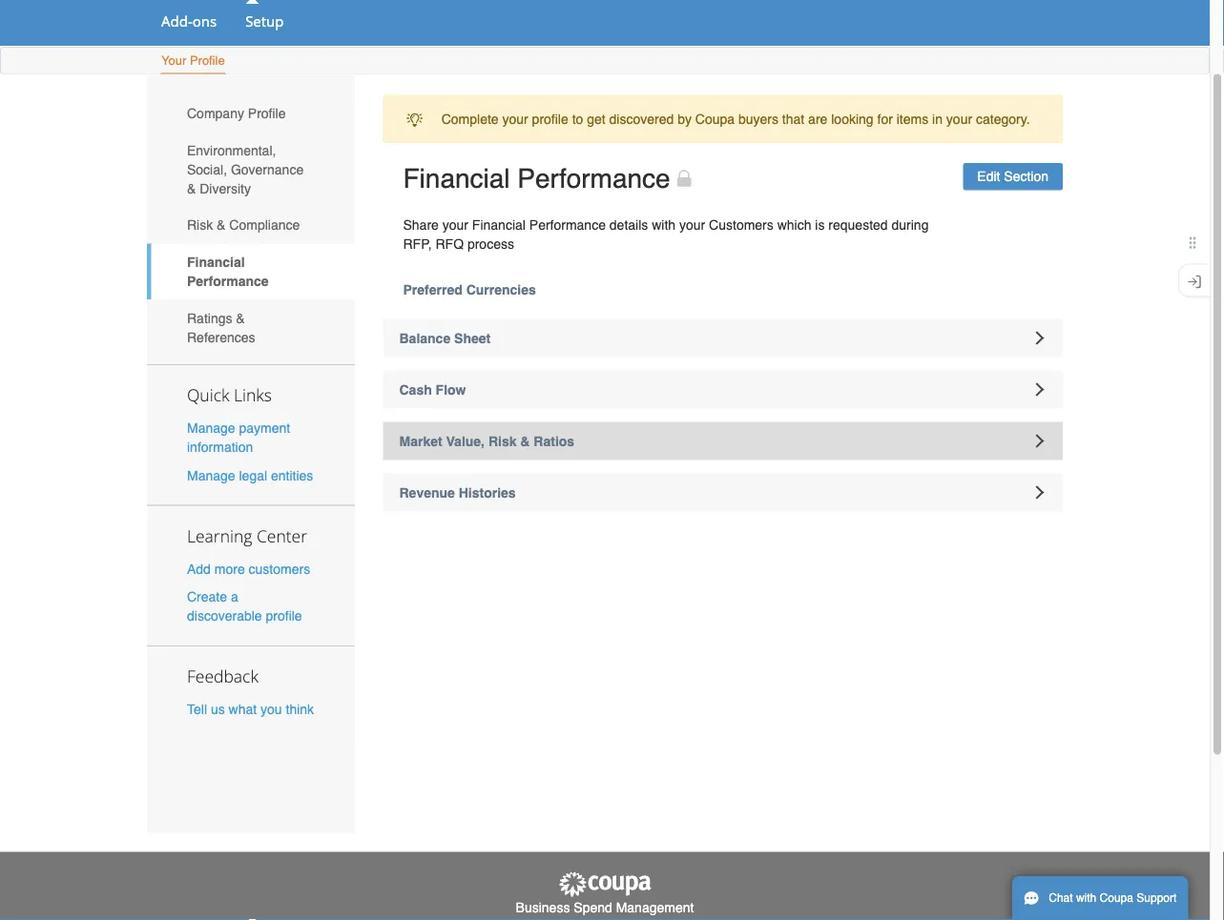 Task type: vqa. For each thing, say whether or not it's contained in the screenshot.
Errors
no



Task type: describe. For each thing, give the bounding box(es) containing it.
cash flow heading
[[383, 371, 1063, 409]]

& inside dropdown button
[[520, 434, 530, 449]]

cash flow
[[399, 382, 466, 397]]

financial inside the "share your financial performance details with your customers which is requested during rfp, rfq process"
[[472, 217, 526, 232]]

feedback
[[187, 665, 258, 688]]

market value, risk & ratios heading
[[383, 422, 1063, 460]]

add more customers link
[[187, 561, 310, 577]]

links
[[234, 384, 272, 407]]

0 horizontal spatial risk
[[187, 218, 213, 233]]

chat
[[1049, 892, 1073, 905]]

discoverable
[[187, 608, 262, 624]]

environmental,
[[187, 143, 276, 158]]

references
[[187, 330, 255, 345]]

revenue histories button
[[383, 474, 1063, 512]]

with inside button
[[1076, 892, 1096, 905]]

to
[[572, 111, 583, 127]]

payment
[[239, 421, 290, 436]]

balance sheet
[[399, 331, 491, 346]]

profile for company profile
[[248, 106, 286, 121]]

environmental, social, governance & diversity
[[187, 143, 304, 196]]

complete your profile to get discovered by coupa buyers that are looking for items in your category.
[[441, 111, 1030, 127]]

edit section
[[977, 169, 1048, 184]]

discovered
[[609, 111, 674, 127]]

revenue histories
[[399, 485, 516, 500]]

1 vertical spatial financial performance
[[187, 255, 269, 289]]

create
[[187, 589, 227, 605]]

requested
[[828, 217, 888, 232]]

a
[[231, 589, 238, 605]]

your left customers
[[679, 217, 705, 232]]

chat with coupa support button
[[1012, 877, 1188, 921]]

section
[[1004, 169, 1048, 184]]

business
[[516, 900, 570, 916]]

preferred
[[403, 282, 462, 297]]

manage payment information link
[[187, 421, 290, 455]]

your profile
[[161, 53, 225, 68]]

in
[[932, 111, 943, 127]]

customers
[[709, 217, 774, 232]]

revenue histories heading
[[383, 474, 1063, 512]]

flow
[[436, 382, 466, 397]]

sheet
[[454, 331, 491, 346]]

entities
[[271, 468, 313, 483]]

that
[[782, 111, 804, 127]]

add-ons
[[161, 11, 217, 31]]

tell us what you think button
[[187, 700, 314, 719]]

support
[[1137, 892, 1177, 905]]

think
[[286, 702, 314, 717]]

compliance
[[229, 218, 300, 233]]

learning
[[187, 525, 252, 547]]

add-ons link
[[149, 7, 229, 35]]

balance
[[399, 331, 450, 346]]

quick
[[187, 384, 229, 407]]

add more customers
[[187, 561, 310, 577]]

process
[[467, 236, 514, 251]]

share
[[403, 217, 439, 232]]

with inside the "share your financial performance details with your customers which is requested during rfp, rfq process"
[[652, 217, 676, 232]]

your up rfq
[[442, 217, 468, 232]]

learning center
[[187, 525, 307, 547]]

manage legal entities
[[187, 468, 313, 483]]

manage legal entities link
[[187, 468, 313, 483]]

& inside environmental, social, governance & diversity
[[187, 181, 196, 196]]

tell
[[187, 702, 207, 717]]

spend
[[574, 900, 612, 916]]

ratings & references
[[187, 310, 255, 345]]

category.
[[976, 111, 1030, 127]]

more
[[214, 561, 245, 577]]

histories
[[459, 485, 516, 500]]

your profile link
[[160, 49, 226, 74]]

0 vertical spatial financial performance
[[403, 164, 670, 194]]

what
[[229, 702, 257, 717]]

us
[[211, 702, 225, 717]]

rfq
[[435, 236, 464, 251]]

looking
[[831, 111, 874, 127]]

ratios
[[534, 434, 574, 449]]

governance
[[231, 162, 304, 177]]

coupa inside 'alert'
[[695, 111, 735, 127]]

get
[[587, 111, 605, 127]]



Task type: locate. For each thing, give the bounding box(es) containing it.
your
[[161, 53, 186, 68]]

1 horizontal spatial risk
[[488, 434, 517, 449]]

coupa right by on the top of page
[[695, 111, 735, 127]]

add
[[187, 561, 211, 577]]

coupa supplier portal image
[[557, 872, 653, 899]]

0 horizontal spatial with
[[652, 217, 676, 232]]

ons
[[192, 11, 217, 31]]

quick links
[[187, 384, 272, 407]]

profile up environmental,
[[248, 106, 286, 121]]

risk down diversity at top left
[[187, 218, 213, 233]]

coupa inside button
[[1100, 892, 1133, 905]]

share your financial performance details with your customers which is requested during rfp, rfq process
[[403, 217, 929, 251]]

chat with coupa support
[[1049, 892, 1177, 905]]

market value, risk & ratios
[[399, 434, 574, 449]]

2 vertical spatial performance
[[187, 274, 269, 289]]

risk inside dropdown button
[[488, 434, 517, 449]]

financial down risk & compliance
[[187, 255, 245, 270]]

financial
[[403, 164, 510, 194], [472, 217, 526, 232], [187, 255, 245, 270]]

& up references
[[236, 310, 245, 326]]

1 horizontal spatial with
[[1076, 892, 1096, 905]]

details
[[609, 217, 648, 232]]

1 vertical spatial profile
[[266, 608, 302, 624]]

1 vertical spatial manage
[[187, 468, 235, 483]]

for
[[877, 111, 893, 127]]

diversity
[[200, 181, 251, 196]]

business spend management
[[516, 900, 694, 916]]

manage payment information
[[187, 421, 290, 455]]

social,
[[187, 162, 227, 177]]

preferred currencies
[[403, 282, 536, 297]]

ratings & references link
[[147, 300, 354, 356]]

complete
[[441, 111, 499, 127]]

complete your profile to get discovered by coupa buyers that are looking for items in your category. alert
[[383, 95, 1063, 143]]

performance left details
[[529, 217, 606, 232]]

1 horizontal spatial financial performance
[[403, 164, 670, 194]]

1 vertical spatial with
[[1076, 892, 1096, 905]]

profile down customers
[[266, 608, 302, 624]]

which
[[777, 217, 811, 232]]

& left ratios
[[520, 434, 530, 449]]

cash
[[399, 382, 432, 397]]

cash flow button
[[383, 371, 1063, 409]]

financial performance down risk & compliance
[[187, 255, 269, 289]]

0 vertical spatial financial
[[403, 164, 510, 194]]

with
[[652, 217, 676, 232], [1076, 892, 1096, 905]]

company profile
[[187, 106, 286, 121]]

company
[[187, 106, 244, 121]]

profile for your profile
[[190, 53, 225, 68]]

1 vertical spatial performance
[[529, 217, 606, 232]]

profile inside 'alert'
[[532, 111, 568, 127]]

add-
[[161, 11, 192, 31]]

profile left to
[[532, 111, 568, 127]]

edit
[[977, 169, 1000, 184]]

manage for manage payment information
[[187, 421, 235, 436]]

rfp,
[[403, 236, 432, 251]]

financial inside financial performance
[[187, 255, 245, 270]]

performance inside the "share your financial performance details with your customers which is requested during rfp, rfq process"
[[529, 217, 606, 232]]

during
[[892, 217, 929, 232]]

market value, risk & ratios button
[[383, 422, 1063, 460]]

with right details
[[652, 217, 676, 232]]

0 horizontal spatial profile
[[190, 53, 225, 68]]

setup
[[245, 11, 284, 31]]

manage inside manage payment information
[[187, 421, 235, 436]]

manage down information
[[187, 468, 235, 483]]

& inside ratings & references
[[236, 310, 245, 326]]

1 vertical spatial coupa
[[1100, 892, 1133, 905]]

profile inside the create a discoverable profile
[[266, 608, 302, 624]]

1 horizontal spatial coupa
[[1100, 892, 1133, 905]]

financial up share
[[403, 164, 510, 194]]

& down diversity at top left
[[217, 218, 226, 233]]

profile right your
[[190, 53, 225, 68]]

create a discoverable profile
[[187, 589, 302, 624]]

0 vertical spatial profile
[[190, 53, 225, 68]]

with right chat
[[1076, 892, 1096, 905]]

1 manage from the top
[[187, 421, 235, 436]]

by
[[677, 111, 692, 127]]

0 vertical spatial performance
[[517, 164, 670, 194]]

market
[[399, 434, 442, 449]]

0 vertical spatial coupa
[[695, 111, 735, 127]]

is
[[815, 217, 825, 232]]

1 vertical spatial profile
[[248, 106, 286, 121]]

you
[[260, 702, 282, 717]]

1 vertical spatial risk
[[488, 434, 517, 449]]

&
[[187, 181, 196, 196], [217, 218, 226, 233], [236, 310, 245, 326], [520, 434, 530, 449]]

center
[[257, 525, 307, 547]]

your right in
[[946, 111, 972, 127]]

performance up details
[[517, 164, 670, 194]]

manage for manage legal entities
[[187, 468, 235, 483]]

your
[[502, 111, 528, 127], [946, 111, 972, 127], [442, 217, 468, 232], [679, 217, 705, 232]]

0 vertical spatial with
[[652, 217, 676, 232]]

customers
[[249, 561, 310, 577]]

risk right value,
[[488, 434, 517, 449]]

financial performance down to
[[403, 164, 670, 194]]

2 manage from the top
[[187, 468, 235, 483]]

0 horizontal spatial profile
[[266, 608, 302, 624]]

management
[[616, 900, 694, 916]]

financial performance link
[[147, 244, 354, 300]]

company profile link
[[147, 95, 354, 132]]

environmental, social, governance & diversity link
[[147, 132, 354, 207]]

0 vertical spatial manage
[[187, 421, 235, 436]]

0 vertical spatial profile
[[532, 111, 568, 127]]

your right complete
[[502, 111, 528, 127]]

items
[[897, 111, 928, 127]]

edit section link
[[963, 163, 1063, 190]]

information
[[187, 440, 253, 455]]

legal
[[239, 468, 267, 483]]

manage
[[187, 421, 235, 436], [187, 468, 235, 483]]

0 horizontal spatial coupa
[[695, 111, 735, 127]]

0 horizontal spatial financial performance
[[187, 255, 269, 289]]

performance up ratings
[[187, 274, 269, 289]]

balance sheet heading
[[383, 319, 1063, 357]]

balance sheet button
[[383, 319, 1063, 357]]

& down social,
[[187, 181, 196, 196]]

financial up the process on the top of the page
[[472, 217, 526, 232]]

create a discoverable profile link
[[187, 589, 302, 624]]

1 horizontal spatial profile
[[248, 106, 286, 121]]

2 vertical spatial financial
[[187, 255, 245, 270]]

1 horizontal spatial profile
[[532, 111, 568, 127]]

coupa left support at the bottom of page
[[1100, 892, 1133, 905]]

1 vertical spatial financial
[[472, 217, 526, 232]]

buyers
[[738, 111, 778, 127]]

are
[[808, 111, 827, 127]]

risk & compliance
[[187, 218, 300, 233]]

currencies
[[466, 282, 536, 297]]

manage up information
[[187, 421, 235, 436]]

tell us what you think
[[187, 702, 314, 717]]

performance
[[517, 164, 670, 194], [529, 217, 606, 232], [187, 274, 269, 289]]

value,
[[446, 434, 485, 449]]

setup link
[[233, 7, 296, 35]]

risk
[[187, 218, 213, 233], [488, 434, 517, 449]]

ratings
[[187, 310, 232, 326]]

0 vertical spatial risk
[[187, 218, 213, 233]]



